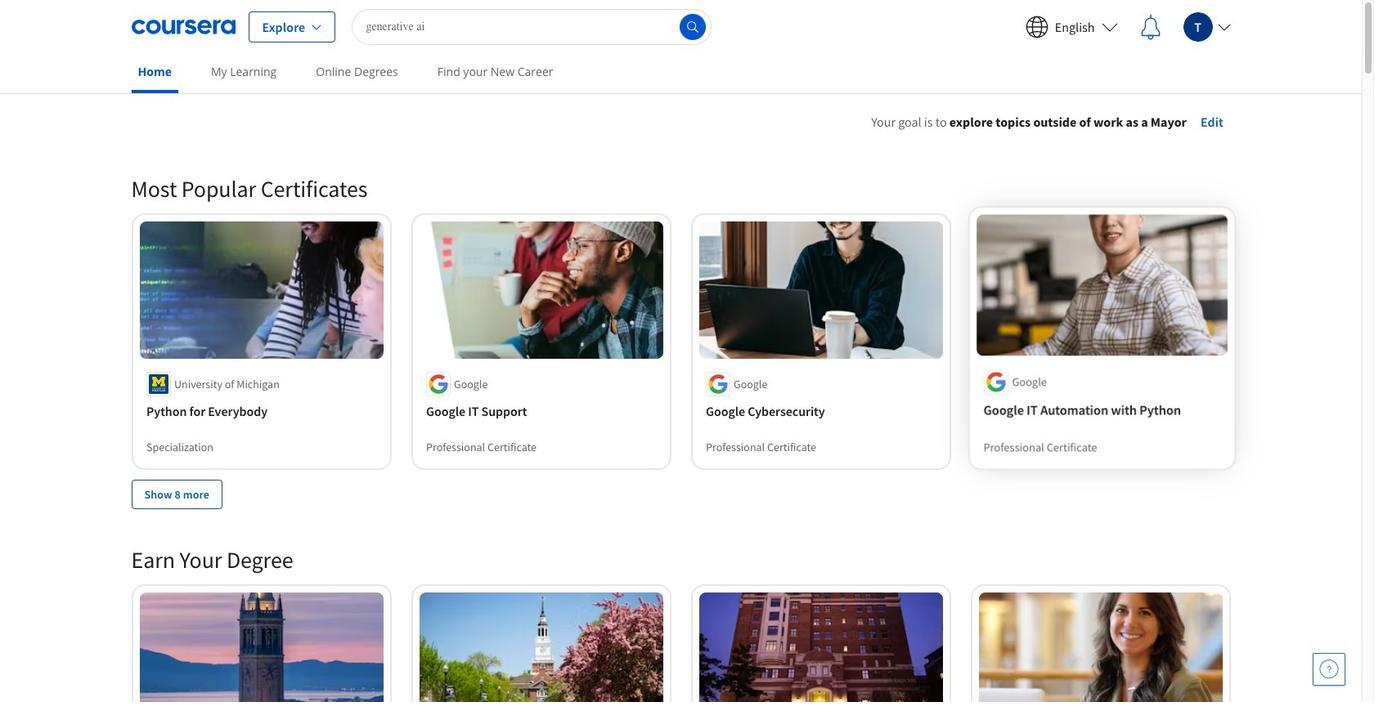 Task type: locate. For each thing, give the bounding box(es) containing it.
region
[[778, 135, 1309, 297]]

coursera image
[[131, 13, 235, 40]]

help center image
[[1319, 660, 1339, 680]]

None search field
[[352, 9, 712, 45]]



Task type: vqa. For each thing, say whether or not it's contained in the screenshot.
middle how
no



Task type: describe. For each thing, give the bounding box(es) containing it.
earn your degree collection element
[[121, 519, 1240, 703]]

What do you want to learn? text field
[[352, 9, 712, 45]]

most popular certificates collection element
[[121, 148, 1240, 535]]



